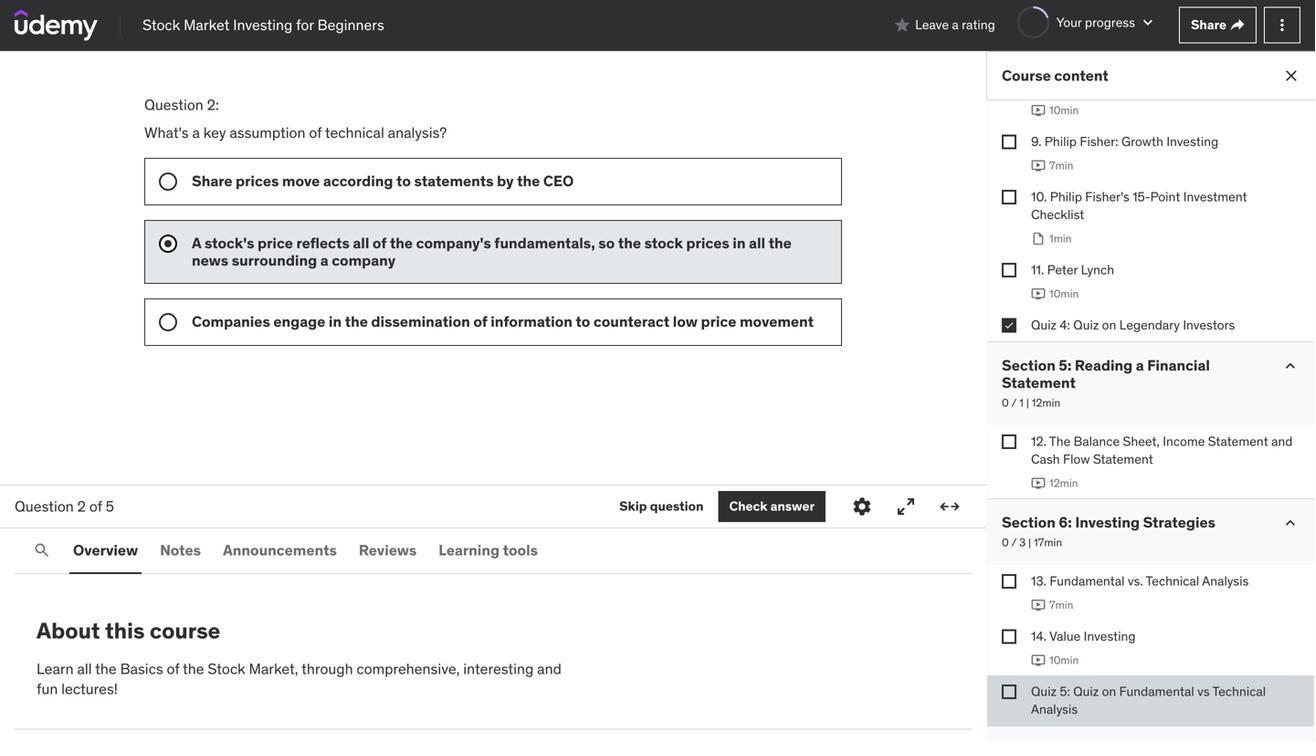 Task type: describe. For each thing, give the bounding box(es) containing it.
companies
[[192, 313, 270, 331]]

tools
[[503, 541, 538, 560]]

0 vertical spatial stock
[[143, 15, 180, 34]]

investment
[[1184, 189, 1248, 205]]

counteract
[[594, 313, 670, 331]]

and inside learn all the basics of the stock market, through comprehensive, interesting and fun lectures!
[[537, 660, 562, 679]]

fundamentals,
[[494, 234, 595, 252]]

cash
[[1031, 451, 1060, 468]]

fun
[[37, 680, 58, 699]]

/ inside 'section 5: reading a financial statement 0 / 1 | 12min'
[[1012, 396, 1017, 410]]

investing right growth
[[1167, 133, 1219, 150]]

10min for peter
[[1050, 287, 1079, 301]]

announcements button
[[219, 529, 341, 573]]

on for legendary
[[1102, 317, 1117, 333]]

settings image
[[851, 496, 873, 518]]

news
[[192, 251, 228, 270]]

of inside 'a stock's price reflects all of the company's fundamentals, so the stock prices in all the news surrounding a company'
[[373, 234, 387, 252]]

close course content sidebar image
[[1283, 67, 1301, 85]]

overview
[[73, 541, 138, 560]]

your progress button
[[1017, 6, 1157, 38]]

about
[[37, 618, 100, 645]]

xsmall image for 14.
[[1002, 630, 1017, 644]]

philip for 9.
[[1045, 133, 1077, 150]]

| inside section 6: investing strategies 0 / 3 | 17min
[[1029, 536, 1031, 550]]

philip for 10.
[[1050, 189, 1082, 205]]

xsmall image for 9. philip fisher: growth investing
[[1002, 135, 1017, 149]]

skip
[[619, 498, 647, 515]]

question 2: what's a key assumption of technical analysis?
[[144, 95, 450, 142]]

1
[[1020, 396, 1024, 410]]

interesting
[[463, 660, 534, 679]]

a inside button
[[952, 17, 959, 33]]

9. philip fisher: growth investing
[[1031, 133, 1219, 150]]

1 horizontal spatial to
[[576, 313, 590, 331]]

quiz 4: quiz on legendary investors
[[1031, 317, 1235, 333]]

stock market investing for beginners link
[[143, 15, 384, 35]]

the down course
[[183, 660, 204, 679]]

play warren buffett: value investing image
[[1031, 103, 1046, 118]]

company
[[332, 251, 396, 270]]

1 10min from the top
[[1050, 103, 1079, 118]]

1 horizontal spatial all
[[353, 234, 369, 252]]

6:
[[1059, 513, 1072, 532]]

of inside question 2: what's a key assumption of technical analysis?
[[309, 123, 322, 142]]

what's a key assumption of technical analysis? group
[[144, 158, 842, 346]]

14. value investing
[[1031, 628, 1136, 645]]

stock market investing for beginners
[[143, 15, 384, 34]]

statements
[[414, 172, 494, 190]]

income
[[1163, 433, 1205, 450]]

1 vertical spatial price
[[701, 313, 737, 331]]

surrounding
[[232, 251, 317, 270]]

section 5: reading a financial statement 0 / 1 | 12min
[[1002, 356, 1210, 410]]

quiz left '4:'
[[1031, 317, 1057, 333]]

a
[[192, 234, 201, 252]]

2 horizontal spatial small image
[[1282, 514, 1300, 533]]

leave a rating
[[915, 17, 995, 33]]

company's
[[416, 234, 491, 252]]

share button
[[1179, 7, 1257, 43]]

0 vertical spatial fundamental
[[1050, 573, 1125, 590]]

course
[[150, 618, 220, 645]]

5: for quiz
[[1060, 684, 1070, 700]]

your progress
[[1057, 14, 1136, 30]]

sidebar element
[[987, 4, 1315, 743]]

through
[[302, 660, 353, 679]]

the right the by at the left top of page
[[517, 172, 540, 190]]

flow
[[1063, 451, 1090, 468]]

growth
[[1122, 133, 1164, 150]]

9.
[[1031, 133, 1042, 150]]

a inside 'section 5: reading a financial statement 0 / 1 | 12min'
[[1136, 356, 1144, 375]]

key
[[203, 123, 226, 142]]

11. peter lynch
[[1031, 262, 1115, 278]]

stock
[[645, 234, 683, 252]]

move
[[282, 172, 320, 190]]

technical
[[325, 123, 384, 142]]

of inside learn all the basics of the stock market, through comprehensive, interesting and fun lectures!
[[167, 660, 179, 679]]

14.
[[1031, 628, 1047, 645]]

stock inside learn all the basics of the stock market, through comprehensive, interesting and fun lectures!
[[208, 660, 245, 679]]

for
[[296, 15, 314, 34]]

question 2 of 5
[[15, 497, 114, 516]]

analysis?
[[388, 123, 447, 142]]

11.
[[1031, 262, 1044, 278]]

the
[[1050, 433, 1071, 450]]

leave
[[915, 17, 949, 33]]

1 horizontal spatial analysis
[[1202, 573, 1249, 590]]

your
[[1057, 14, 1082, 30]]

section 5: reading a financial statement button
[[1002, 356, 1267, 392]]

quiz right '4:'
[[1074, 317, 1099, 333]]

learning
[[439, 541, 500, 560]]

comprehensive,
[[357, 660, 460, 679]]

10min for value
[[1050, 654, 1079, 668]]

xsmall image for 10.
[[1002, 190, 1017, 205]]

skip question button
[[619, 491, 704, 523]]

xsmall image inside share 'button'
[[1230, 18, 1245, 32]]

2
[[77, 497, 86, 516]]

peter
[[1047, 262, 1078, 278]]

value
[[1050, 628, 1081, 645]]

check
[[729, 498, 768, 515]]

learning tools
[[439, 541, 538, 560]]

leave a rating button
[[894, 3, 995, 47]]

the up movement
[[769, 234, 792, 252]]

engage
[[273, 313, 326, 331]]

check answer button
[[718, 491, 826, 523]]

technical inside quiz 5: quiz on fundamental vs technical analysis
[[1213, 684, 1266, 700]]

17min
[[1034, 536, 1063, 550]]

12min inside 'section 5: reading a financial statement 0 / 1 | 12min'
[[1032, 396, 1061, 410]]

question for question 2 of 5
[[15, 497, 74, 516]]

content
[[1055, 66, 1109, 85]]

companies engage in the dissemination of information to counteract low price movement
[[192, 313, 817, 331]]

quiz down "14. value investing"
[[1074, 684, 1099, 700]]

12. the balance sheet, income statement and cash flow statement
[[1031, 433, 1293, 468]]

dissemination
[[371, 313, 470, 331]]

actions image
[[1273, 16, 1292, 34]]

information
[[491, 313, 573, 331]]

about this course
[[37, 618, 220, 645]]

1 vertical spatial 12min
[[1050, 477, 1078, 491]]

5: for section
[[1059, 356, 1072, 375]]

investors
[[1183, 317, 1235, 333]]

0 horizontal spatial in
[[329, 313, 342, 331]]

overview button
[[69, 529, 142, 573]]

0 inside 'section 5: reading a financial statement 0 / 1 | 12min'
[[1002, 396, 1009, 410]]

what's
[[144, 123, 189, 142]]

a inside question 2: what's a key assumption of technical analysis?
[[192, 123, 200, 142]]

analysis inside quiz 5: quiz on fundamental vs technical analysis
[[1031, 701, 1078, 718]]

4:
[[1060, 317, 1071, 333]]

question
[[650, 498, 704, 515]]

investing for stock market investing for beginners
[[233, 15, 293, 34]]

balance
[[1074, 433, 1120, 450]]

checklist
[[1031, 206, 1085, 223]]

play value investing image
[[1031, 653, 1046, 668]]

of left the information
[[473, 313, 487, 331]]



Task type: vqa. For each thing, say whether or not it's contained in the screenshot.
"course content" Button
no



Task type: locate. For each thing, give the bounding box(es) containing it.
course content
[[1002, 66, 1109, 85]]

0 vertical spatial and
[[1272, 433, 1293, 450]]

2 on from the top
[[1102, 684, 1117, 700]]

1 horizontal spatial statement
[[1093, 451, 1154, 468]]

/ left 3
[[1012, 536, 1017, 550]]

2 vertical spatial 10min
[[1050, 654, 1079, 668]]

1 vertical spatial /
[[1012, 536, 1017, 550]]

section 6: investing strategies button
[[1002, 513, 1216, 532]]

start philip fisher's 15-point investment checklist image
[[1031, 232, 1046, 246]]

and inside "12. the balance sheet, income statement and cash flow statement"
[[1272, 433, 1293, 450]]

fisher's
[[1085, 189, 1130, 205]]

10min right the play warren buffett: value investing icon
[[1050, 103, 1079, 118]]

0 vertical spatial to
[[396, 172, 411, 190]]

question for question 2: what's a key assumption of technical analysis?
[[144, 95, 204, 114]]

small image inside the leave a rating button
[[894, 16, 912, 34]]

10min
[[1050, 103, 1079, 118], [1050, 287, 1079, 301], [1050, 654, 1079, 668]]

stock's
[[205, 234, 254, 252]]

1 vertical spatial in
[[329, 313, 342, 331]]

quiz down play value investing icon
[[1031, 684, 1057, 700]]

investing inside section 6: investing strategies 0 / 3 | 17min
[[1076, 513, 1140, 532]]

in right stock
[[733, 234, 746, 252]]

0 horizontal spatial technical
[[1146, 573, 1200, 590]]

small image
[[1282, 357, 1300, 375]]

a left rating
[[952, 17, 959, 33]]

0 left 1
[[1002, 396, 1009, 410]]

statement for financial
[[1002, 374, 1076, 392]]

movement
[[740, 313, 814, 331]]

play the balance sheet, income statement and cash flow statement image
[[1031, 476, 1046, 491]]

the right so
[[618, 234, 641, 252]]

0 horizontal spatial to
[[396, 172, 411, 190]]

0 vertical spatial /
[[1012, 396, 1017, 410]]

statement for income
[[1208, 433, 1269, 450]]

1 vertical spatial stock
[[208, 660, 245, 679]]

0 vertical spatial philip
[[1045, 133, 1077, 150]]

7min for philip
[[1050, 159, 1074, 173]]

12.
[[1031, 433, 1047, 450]]

announcements
[[223, 541, 337, 560]]

section inside section 6: investing strategies 0 / 3 | 17min
[[1002, 513, 1056, 532]]

statement right income
[[1208, 433, 1269, 450]]

course
[[1002, 66, 1051, 85]]

udemy image
[[15, 10, 98, 41]]

5: left reading
[[1059, 356, 1072, 375]]

question inside question 2: what's a key assumption of technical analysis?
[[144, 95, 204, 114]]

2 xsmall image from the top
[[1002, 318, 1017, 333]]

share prices move according to statements by the ceo
[[192, 172, 577, 190]]

philip
[[1045, 133, 1077, 150], [1050, 189, 1082, 205]]

learn all the basics of the stock market, through comprehensive, interesting and fun lectures!
[[37, 660, 562, 699]]

analysis down strategies
[[1202, 573, 1249, 590]]

5: inside 'section 5: reading a financial statement 0 / 1 | 12min'
[[1059, 356, 1072, 375]]

1 vertical spatial 0
[[1002, 536, 1009, 550]]

question left 2 on the left bottom
[[15, 497, 74, 516]]

technical right vs.
[[1146, 573, 1200, 590]]

on inside quiz 5: quiz on fundamental vs technical analysis
[[1102, 684, 1117, 700]]

0 vertical spatial 0
[[1002, 396, 1009, 410]]

0 vertical spatial 7min
[[1050, 159, 1074, 173]]

xsmall image left actions image
[[1230, 18, 1245, 32]]

1 vertical spatial fundamental
[[1120, 684, 1195, 700]]

philip inside 10. philip fisher's 15-point investment checklist
[[1050, 189, 1082, 205]]

1 vertical spatial to
[[576, 313, 590, 331]]

0
[[1002, 396, 1009, 410], [1002, 536, 1009, 550]]

section up 1
[[1002, 356, 1056, 375]]

1 vertical spatial share
[[192, 172, 232, 190]]

small image
[[1139, 13, 1157, 32], [894, 16, 912, 34], [1282, 514, 1300, 533]]

sheet,
[[1123, 433, 1160, 450]]

share inside 'button'
[[1191, 17, 1227, 33]]

notes
[[160, 541, 201, 560]]

lectures!
[[61, 680, 118, 699]]

financial
[[1148, 356, 1210, 375]]

statement inside 'section 5: reading a financial statement 0 / 1 | 12min'
[[1002, 374, 1076, 392]]

section 6: investing strategies 0 / 3 | 17min
[[1002, 513, 1216, 550]]

0 vertical spatial 12min
[[1032, 396, 1061, 410]]

2 7min from the top
[[1050, 598, 1074, 613]]

7min
[[1050, 159, 1074, 173], [1050, 598, 1074, 613]]

0 horizontal spatial share
[[192, 172, 232, 190]]

0 vertical spatial share
[[1191, 17, 1227, 33]]

all up movement
[[749, 234, 766, 252]]

philip up the 'checklist'
[[1050, 189, 1082, 205]]

investing for section 6: investing strategies 0 / 3 | 17min
[[1076, 513, 1140, 532]]

1 vertical spatial |
[[1029, 536, 1031, 550]]

fundamental left vs.
[[1050, 573, 1125, 590]]

1 0 from the top
[[1002, 396, 1009, 410]]

on left legendary on the right top of the page
[[1102, 317, 1117, 333]]

fundamental left vs
[[1120, 684, 1195, 700]]

2:
[[207, 95, 219, 114]]

on down "14. value investing"
[[1102, 684, 1117, 700]]

0 vertical spatial |
[[1026, 396, 1029, 410]]

4 xsmall image from the top
[[1002, 630, 1017, 644]]

progress
[[1085, 14, 1136, 30]]

a left key
[[192, 123, 200, 142]]

reading
[[1075, 356, 1133, 375]]

1 xsmall image from the top
[[1002, 190, 1017, 205]]

prices inside 'a stock's price reflects all of the company's fundamentals, so the stock prices in all the news surrounding a company'
[[686, 234, 730, 252]]

2 / from the top
[[1012, 536, 1017, 550]]

1 section from the top
[[1002, 356, 1056, 375]]

answer
[[771, 498, 815, 515]]

0 inside section 6: investing strategies 0 / 3 | 17min
[[1002, 536, 1009, 550]]

0 left 3
[[1002, 536, 1009, 550]]

share down key
[[192, 172, 232, 190]]

12min
[[1032, 396, 1061, 410], [1050, 477, 1078, 491]]

2 10min from the top
[[1050, 287, 1079, 301]]

share
[[1191, 17, 1227, 33], [192, 172, 232, 190]]

beginners
[[318, 15, 384, 34]]

xsmall image for 12. the balance sheet, income statement and cash flow statement
[[1002, 435, 1017, 449]]

12min right play the balance sheet, income statement and cash flow statement image
[[1050, 477, 1078, 491]]

price
[[258, 234, 293, 252], [701, 313, 737, 331]]

15-
[[1133, 189, 1151, 205]]

13. fundamental vs. technical analysis
[[1031, 573, 1249, 590]]

reviews
[[359, 541, 417, 560]]

of right basics
[[167, 660, 179, 679]]

1 horizontal spatial in
[[733, 234, 746, 252]]

the up lectures!
[[95, 660, 117, 679]]

the
[[517, 172, 540, 190], [390, 234, 413, 252], [618, 234, 641, 252], [769, 234, 792, 252], [345, 313, 368, 331], [95, 660, 117, 679], [183, 660, 204, 679]]

a stock's price reflects all of the company's fundamentals, so the stock prices in all the news surrounding a company
[[192, 234, 792, 270]]

assumption
[[230, 123, 306, 142]]

1 on from the top
[[1102, 317, 1117, 333]]

all up lectures!
[[77, 660, 92, 679]]

0 horizontal spatial stock
[[143, 15, 180, 34]]

prices left move
[[236, 172, 279, 190]]

question
[[144, 95, 204, 114], [15, 497, 74, 516]]

stock left market,
[[208, 660, 245, 679]]

play peter lynch image
[[1031, 287, 1046, 301]]

0 horizontal spatial statement
[[1002, 374, 1076, 392]]

2 0 from the top
[[1002, 536, 1009, 550]]

0 vertical spatial price
[[258, 234, 293, 252]]

of left 5
[[89, 497, 102, 516]]

play philip fisher: growth investing image
[[1031, 158, 1046, 173]]

|
[[1026, 396, 1029, 410], [1029, 536, 1031, 550]]

0 vertical spatial in
[[733, 234, 746, 252]]

statement down sheet,
[[1093, 451, 1154, 468]]

in inside 'a stock's price reflects all of the company's fundamentals, so the stock prices in all the news surrounding a company'
[[733, 234, 746, 252]]

1 horizontal spatial price
[[701, 313, 737, 331]]

/ left 1
[[1012, 396, 1017, 410]]

this
[[105, 618, 145, 645]]

a left company
[[320, 251, 329, 270]]

a right reading
[[1136, 356, 1144, 375]]

price right low
[[701, 313, 737, 331]]

statement up 1
[[1002, 374, 1076, 392]]

according
[[323, 172, 393, 190]]

13.
[[1031, 573, 1047, 590]]

0 vertical spatial on
[[1102, 317, 1117, 333]]

learning tools button
[[435, 529, 542, 573]]

vs.
[[1128, 573, 1143, 590]]

0 vertical spatial section
[[1002, 356, 1056, 375]]

1 vertical spatial prices
[[686, 234, 730, 252]]

1min
[[1050, 232, 1072, 246]]

ceo
[[543, 172, 574, 190]]

3 xsmall image from the top
[[1002, 575, 1017, 589]]

of left technical
[[309, 123, 322, 142]]

0 horizontal spatial and
[[537, 660, 562, 679]]

0 vertical spatial 5:
[[1059, 356, 1072, 375]]

xsmall image for 13.
[[1002, 575, 1017, 589]]

technical
[[1146, 573, 1200, 590], [1213, 684, 1266, 700]]

small image inside your progress "dropdown button"
[[1139, 13, 1157, 32]]

by
[[497, 172, 514, 190]]

0 vertical spatial question
[[144, 95, 204, 114]]

3 10min from the top
[[1050, 654, 1079, 668]]

section inside 'section 5: reading a financial statement 0 / 1 | 12min'
[[1002, 356, 1056, 375]]

0 horizontal spatial all
[[77, 660, 92, 679]]

stock left market
[[143, 15, 180, 34]]

technical right vs
[[1213, 684, 1266, 700]]

investing left for
[[233, 15, 293, 34]]

prices right stock
[[686, 234, 730, 252]]

5: inside quiz 5: quiz on fundamental vs technical analysis
[[1060, 684, 1070, 700]]

learn
[[37, 660, 74, 679]]

| right 1
[[1026, 396, 1029, 410]]

price inside 'a stock's price reflects all of the company's fundamentals, so the stock prices in all the news surrounding a company'
[[258, 234, 293, 252]]

share left actions image
[[1191, 17, 1227, 33]]

quiz 5: quiz on fundamental vs technical analysis
[[1031, 684, 1266, 718]]

investing for 14. value investing
[[1084, 628, 1136, 645]]

| inside 'section 5: reading a financial statement 0 / 1 | 12min'
[[1026, 396, 1029, 410]]

section for statement
[[1002, 356, 1056, 375]]

1 / from the top
[[1012, 396, 1017, 410]]

1 horizontal spatial question
[[144, 95, 204, 114]]

1 horizontal spatial small image
[[1139, 13, 1157, 32]]

play fundamental vs. technical analysis image
[[1031, 598, 1046, 613]]

the left company's
[[390, 234, 413, 252]]

1 vertical spatial on
[[1102, 684, 1117, 700]]

12min right 1
[[1032, 396, 1061, 410]]

/ inside section 6: investing strategies 0 / 3 | 17min
[[1012, 536, 1017, 550]]

market,
[[249, 660, 298, 679]]

and down small icon
[[1272, 433, 1293, 450]]

10min down the peter
[[1050, 287, 1079, 301]]

section up 3
[[1002, 513, 1056, 532]]

legendary
[[1120, 317, 1180, 333]]

1 vertical spatial technical
[[1213, 684, 1266, 700]]

1 horizontal spatial share
[[1191, 17, 1227, 33]]

0 vertical spatial technical
[[1146, 573, 1200, 590]]

0 vertical spatial 10min
[[1050, 103, 1079, 118]]

0 horizontal spatial prices
[[236, 172, 279, 190]]

a inside 'a stock's price reflects all of the company's fundamentals, so the stock prices in all the news surrounding a company'
[[320, 251, 329, 270]]

1 horizontal spatial and
[[1272, 433, 1293, 450]]

2 horizontal spatial statement
[[1208, 433, 1269, 450]]

1 vertical spatial and
[[537, 660, 562, 679]]

of right reflects
[[373, 234, 387, 252]]

strategies
[[1143, 513, 1216, 532]]

so
[[599, 234, 615, 252]]

low
[[673, 313, 698, 331]]

1 vertical spatial 5:
[[1060, 684, 1070, 700]]

xsmall image left the 9.
[[1002, 135, 1017, 149]]

a
[[952, 17, 959, 33], [192, 123, 200, 142], [320, 251, 329, 270], [1136, 356, 1144, 375]]

1 vertical spatial question
[[15, 497, 74, 516]]

2 horizontal spatial all
[[749, 234, 766, 252]]

1 7min from the top
[[1050, 159, 1074, 173]]

0 horizontal spatial price
[[258, 234, 293, 252]]

fundamental inside quiz 5: quiz on fundamental vs technical analysis
[[1120, 684, 1195, 700]]

skip question
[[619, 498, 704, 515]]

1 vertical spatial 10min
[[1050, 287, 1079, 301]]

fundamental
[[1050, 573, 1125, 590], [1120, 684, 1195, 700]]

1 vertical spatial 7min
[[1050, 598, 1074, 613]]

1 vertical spatial statement
[[1208, 433, 1269, 450]]

section for /
[[1002, 513, 1056, 532]]

5
[[106, 497, 114, 516]]

1 vertical spatial analysis
[[1031, 701, 1078, 718]]

7min right 'play philip fisher: growth investing' icon
[[1050, 159, 1074, 173]]

to right according
[[396, 172, 411, 190]]

0 horizontal spatial small image
[[894, 16, 912, 34]]

all right reflects
[[353, 234, 369, 252]]

stock
[[143, 15, 180, 34], [208, 660, 245, 679]]

on for fundamental
[[1102, 684, 1117, 700]]

reviews button
[[355, 529, 420, 573]]

all inside learn all the basics of the stock market, through comprehensive, interesting and fun lectures!
[[77, 660, 92, 679]]

2 vertical spatial statement
[[1093, 451, 1154, 468]]

basics
[[120, 660, 163, 679]]

to left counteract at top
[[576, 313, 590, 331]]

expanded view image
[[939, 496, 961, 518]]

3
[[1020, 536, 1026, 550]]

1 vertical spatial section
[[1002, 513, 1056, 532]]

share inside what's a key assumption of technical analysis? group
[[192, 172, 232, 190]]

xsmall image
[[1230, 18, 1245, 32], [1002, 135, 1017, 149], [1002, 263, 1017, 278], [1002, 435, 1017, 449]]

price right stock's
[[258, 234, 293, 252]]

0 vertical spatial statement
[[1002, 374, 1076, 392]]

share for share
[[1191, 17, 1227, 33]]

5:
[[1059, 356, 1072, 375], [1060, 684, 1070, 700]]

7min right play fundamental vs. technical analysis image
[[1050, 598, 1074, 613]]

1 vertical spatial philip
[[1050, 189, 1082, 205]]

share for share prices move according to statements by the ceo
[[192, 172, 232, 190]]

investing right value
[[1084, 628, 1136, 645]]

10min down value
[[1050, 654, 1079, 668]]

xsmall image
[[1002, 190, 1017, 205], [1002, 318, 1017, 333], [1002, 575, 1017, 589], [1002, 630, 1017, 644], [1002, 685, 1017, 700]]

0 vertical spatial analysis
[[1202, 573, 1249, 590]]

and right interesting
[[537, 660, 562, 679]]

7min for fundamental
[[1050, 598, 1074, 613]]

xsmall image for 11. peter lynch
[[1002, 263, 1017, 278]]

investing right 6:
[[1076, 513, 1140, 532]]

search image
[[33, 542, 51, 560]]

/
[[1012, 396, 1017, 410], [1012, 536, 1017, 550]]

the right engage
[[345, 313, 368, 331]]

analysis down play value investing icon
[[1031, 701, 1078, 718]]

notes button
[[156, 529, 205, 573]]

1 horizontal spatial prices
[[686, 234, 730, 252]]

xsmall image left 12.
[[1002, 435, 1017, 449]]

1 horizontal spatial technical
[[1213, 684, 1266, 700]]

5: down value
[[1060, 684, 1070, 700]]

0 horizontal spatial analysis
[[1031, 701, 1078, 718]]

0 horizontal spatial question
[[15, 497, 74, 516]]

0 vertical spatial prices
[[236, 172, 279, 190]]

philip right the 9.
[[1045, 133, 1077, 150]]

fisher:
[[1080, 133, 1119, 150]]

| right 3
[[1029, 536, 1031, 550]]

1 horizontal spatial stock
[[208, 660, 245, 679]]

5 xsmall image from the top
[[1002, 685, 1017, 700]]

in right engage
[[329, 313, 342, 331]]

question up what's at the left top of the page
[[144, 95, 204, 114]]

fullscreen image
[[895, 496, 917, 518]]

quiz
[[1031, 317, 1057, 333], [1074, 317, 1099, 333], [1031, 684, 1057, 700], [1074, 684, 1099, 700]]

xsmall image left the 11.
[[1002, 263, 1017, 278]]

2 section from the top
[[1002, 513, 1056, 532]]



